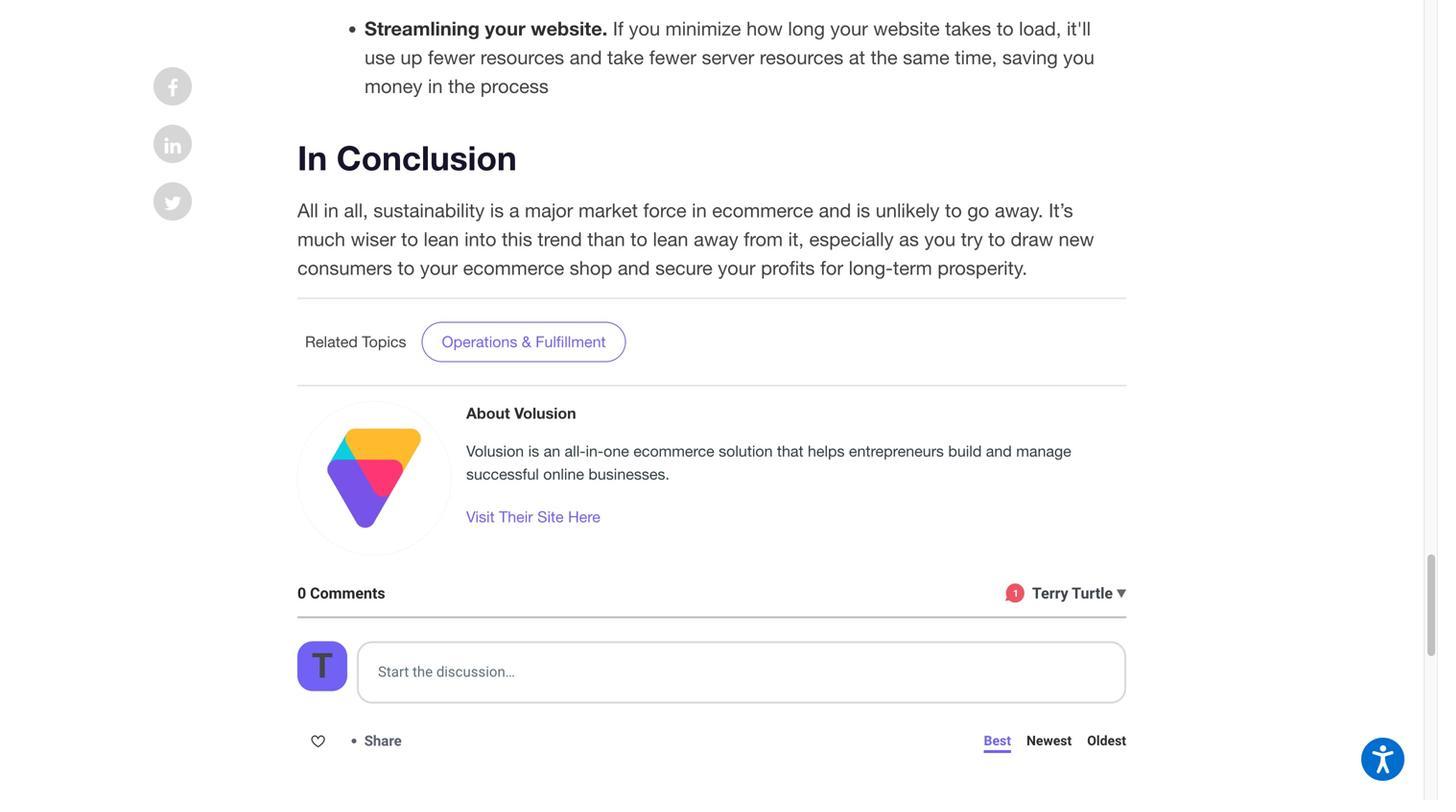 Task type: describe. For each thing, give the bounding box(es) containing it.
unlikely
[[876, 199, 940, 222]]

all-
[[565, 442, 586, 460]]

use
[[365, 46, 395, 69]]

1 lean from the left
[[424, 228, 459, 250]]

&
[[522, 333, 531, 351]]

at
[[849, 46, 865, 69]]

much
[[297, 228, 345, 250]]

site
[[537, 508, 564, 526]]

all
[[297, 199, 318, 222]]

all,
[[344, 199, 368, 222]]

in conclusion
[[297, 138, 517, 178]]

if you minimize how long your website takes to load, it'll use up fewer resources and take fewer server resources at the same time, saving you money in the process
[[365, 17, 1095, 97]]

and down than
[[618, 257, 650, 279]]

1 resources from the left
[[480, 46, 564, 69]]

your up process
[[485, 17, 526, 40]]

same
[[903, 46, 950, 69]]

up
[[401, 46, 423, 69]]

as
[[899, 228, 919, 250]]

to inside the if you minimize how long your website takes to load, it'll use up fewer resources and take fewer server resources at the same time, saving you money in the process
[[997, 17, 1014, 40]]

takes
[[945, 17, 991, 40]]

into
[[464, 228, 496, 250]]

long-
[[849, 257, 893, 279]]

this
[[502, 228, 532, 250]]

conclusion
[[337, 138, 517, 178]]

facebook image
[[167, 79, 178, 98]]

to right than
[[631, 228, 648, 250]]

your down sustainability
[[420, 257, 458, 279]]

time,
[[955, 46, 997, 69]]

ecommerce inside volusion is an all-in-one ecommerce solution that helps entrepreneurs build and manage successful online businesses.
[[634, 442, 715, 460]]

in
[[297, 138, 327, 178]]

manage
[[1016, 442, 1071, 460]]

how
[[747, 17, 783, 40]]

an
[[544, 442, 560, 460]]

0 vertical spatial volusion
[[514, 404, 576, 422]]

major
[[525, 199, 573, 222]]

related topics
[[305, 333, 406, 351]]

twitter image
[[164, 194, 182, 213]]

for
[[820, 257, 843, 279]]

2 fewer from the left
[[649, 46, 697, 69]]

wiser
[[351, 228, 396, 250]]

2 horizontal spatial is
[[857, 199, 870, 222]]

shop
[[570, 257, 612, 279]]

0 horizontal spatial is
[[490, 199, 504, 222]]

volusion is an all-in-one ecommerce solution that helps entrepreneurs build and manage successful online businesses.
[[466, 442, 1071, 483]]

take
[[607, 46, 644, 69]]

new
[[1059, 228, 1094, 250]]

in inside the if you minimize how long your website takes to load, it'll use up fewer resources and take fewer server resources at the same time, saving you money in the process
[[428, 75, 443, 97]]

term
[[893, 257, 932, 279]]

open accessibe: accessibility options, statement and help image
[[1372, 745, 1394, 773]]

try
[[961, 228, 983, 250]]

your inside the if you minimize how long your website takes to load, it'll use up fewer resources and take fewer server resources at the same time, saving you money in the process
[[830, 17, 868, 40]]

fulfillment
[[536, 333, 606, 351]]

0 horizontal spatial in
[[324, 199, 339, 222]]

you inside all in all, sustainability is a major market force in ecommerce and is unlikely to go away. it's much wiser to lean into this trend than to lean away from it, especially as you try to draw new consumers to your ecommerce shop and secure your profits for long-term prosperity.
[[924, 228, 956, 250]]

minimize
[[666, 17, 741, 40]]

their
[[499, 508, 533, 526]]

about
[[466, 404, 510, 422]]

website.
[[531, 17, 608, 40]]

2 resources from the left
[[760, 46, 844, 69]]

market
[[579, 199, 638, 222]]

draw
[[1011, 228, 1053, 250]]

one
[[604, 442, 629, 460]]

it'll
[[1067, 17, 1091, 40]]

website
[[873, 17, 940, 40]]

all in all, sustainability is a major market force in ecommerce and is unlikely to go away. it's much wiser to lean into this trend than to lean away from it, especially as you try to draw new consumers to your ecommerce shop and secure your profits for long-term prosperity.
[[297, 199, 1094, 279]]

visit
[[466, 508, 495, 526]]

long
[[788, 17, 825, 40]]

streamlining your website.
[[365, 17, 608, 40]]

force
[[643, 199, 687, 222]]

especially
[[809, 228, 894, 250]]



Task type: locate. For each thing, give the bounding box(es) containing it.
process
[[481, 75, 549, 97]]

in
[[428, 75, 443, 97], [324, 199, 339, 222], [692, 199, 707, 222]]

1 vertical spatial ecommerce
[[463, 257, 564, 279]]

lean down sustainability
[[424, 228, 459, 250]]

the left process
[[448, 75, 475, 97]]

you right the "if"
[[629, 17, 660, 40]]

and down website. at the top left of page
[[570, 46, 602, 69]]

in right money
[[428, 75, 443, 97]]

1 horizontal spatial you
[[924, 228, 956, 250]]

1 vertical spatial you
[[1063, 46, 1095, 69]]

volusion inside volusion is an all-in-one ecommerce solution that helps entrepreneurs build and manage successful online businesses.
[[466, 442, 524, 460]]

and
[[570, 46, 602, 69], [819, 199, 851, 222], [618, 257, 650, 279], [986, 442, 1012, 460]]

1 vertical spatial volusion
[[466, 442, 524, 460]]

is inside volusion is an all-in-one ecommerce solution that helps entrepreneurs build and manage successful online businesses.
[[528, 442, 539, 460]]

ecommerce up from
[[712, 199, 814, 222]]

volusion up successful on the left of page
[[466, 442, 524, 460]]

1 horizontal spatial in
[[428, 75, 443, 97]]

in up away
[[692, 199, 707, 222]]

a
[[509, 199, 520, 222]]

streamlining
[[365, 17, 480, 40]]

online
[[543, 465, 584, 483]]

helps
[[808, 442, 845, 460]]

0 horizontal spatial the
[[448, 75, 475, 97]]

is left an in the left of the page
[[528, 442, 539, 460]]

successful
[[466, 465, 539, 483]]

visit their site here link
[[466, 506, 601, 529]]

fewer down minimize at the top
[[649, 46, 697, 69]]

0 horizontal spatial resources
[[480, 46, 564, 69]]

ecommerce down this
[[463, 257, 564, 279]]

your down away
[[718, 257, 756, 279]]

1 horizontal spatial lean
[[653, 228, 688, 250]]

in right all
[[324, 199, 339, 222]]

here
[[568, 508, 601, 526]]

ecommerce up businesses.
[[634, 442, 715, 460]]

than
[[587, 228, 625, 250]]

and inside volusion is an all-in-one ecommerce solution that helps entrepreneurs build and manage successful online businesses.
[[986, 442, 1012, 460]]

2 horizontal spatial in
[[692, 199, 707, 222]]

saving
[[1003, 46, 1058, 69]]

your
[[485, 17, 526, 40], [830, 17, 868, 40], [420, 257, 458, 279], [718, 257, 756, 279]]

in-
[[586, 442, 604, 460]]

that
[[777, 442, 804, 460]]

to left go
[[945, 199, 962, 222]]

the right at
[[871, 46, 898, 69]]

prosperity.
[[938, 257, 1028, 279]]

linkedin image
[[165, 136, 181, 155]]

0 vertical spatial the
[[871, 46, 898, 69]]

sustainability
[[373, 199, 485, 222]]

ecommerce
[[712, 199, 814, 222], [463, 257, 564, 279], [634, 442, 715, 460]]

businesses.
[[589, 465, 670, 483]]

about volusion
[[466, 404, 576, 422]]

away.
[[995, 199, 1044, 222]]

volusion
[[514, 404, 576, 422], [466, 442, 524, 460]]

if
[[613, 17, 624, 40]]

to left load,
[[997, 17, 1014, 40]]

your up at
[[830, 17, 868, 40]]

operations & fulfillment
[[442, 333, 606, 351]]

fewer right up
[[428, 46, 475, 69]]

operations & fulfillment link
[[422, 322, 626, 362]]

resources up process
[[480, 46, 564, 69]]

away
[[694, 228, 739, 250]]

1 horizontal spatial fewer
[[649, 46, 697, 69]]

it's
[[1049, 199, 1073, 222]]

resources down long
[[760, 46, 844, 69]]

resources
[[480, 46, 564, 69], [760, 46, 844, 69]]

2 vertical spatial ecommerce
[[634, 442, 715, 460]]

2 horizontal spatial you
[[1063, 46, 1095, 69]]

1 horizontal spatial the
[[871, 46, 898, 69]]

1 vertical spatial the
[[448, 75, 475, 97]]

0 horizontal spatial lean
[[424, 228, 459, 250]]

load,
[[1019, 17, 1061, 40]]

the
[[871, 46, 898, 69], [448, 75, 475, 97]]

you down it'll
[[1063, 46, 1095, 69]]

you
[[629, 17, 660, 40], [1063, 46, 1095, 69], [924, 228, 956, 250]]

entrepreneurs
[[849, 442, 944, 460]]

from
[[744, 228, 783, 250]]

lean down force
[[653, 228, 688, 250]]

topics
[[362, 333, 406, 351]]

0 vertical spatial you
[[629, 17, 660, 40]]

related
[[305, 333, 358, 351]]

1 horizontal spatial is
[[528, 442, 539, 460]]

solution
[[719, 442, 773, 460]]

0 horizontal spatial fewer
[[428, 46, 475, 69]]

consumers
[[297, 257, 392, 279]]

to right try
[[988, 228, 1005, 250]]

is left a
[[490, 199, 504, 222]]

and up the especially
[[819, 199, 851, 222]]

to
[[997, 17, 1014, 40], [945, 199, 962, 222], [401, 228, 418, 250], [631, 228, 648, 250], [988, 228, 1005, 250], [398, 257, 415, 279]]

you right as
[[924, 228, 956, 250]]

1 fewer from the left
[[428, 46, 475, 69]]

to down sustainability
[[401, 228, 418, 250]]

to right 'consumers'
[[398, 257, 415, 279]]

server
[[702, 46, 754, 69]]

it,
[[788, 228, 804, 250]]

money
[[365, 75, 423, 97]]

operations
[[442, 333, 517, 351]]

profits
[[761, 257, 815, 279]]

is
[[490, 199, 504, 222], [857, 199, 870, 222], [528, 442, 539, 460]]

lean
[[424, 228, 459, 250], [653, 228, 688, 250]]

fewer
[[428, 46, 475, 69], [649, 46, 697, 69]]

2 lean from the left
[[653, 228, 688, 250]]

0 vertical spatial ecommerce
[[712, 199, 814, 222]]

0 horizontal spatial you
[[629, 17, 660, 40]]

secure
[[655, 257, 713, 279]]

visit their site here
[[466, 508, 601, 526]]

and inside the if you minimize how long your website takes to load, it'll use up fewer resources and take fewer server resources at the same time, saving you money in the process
[[570, 46, 602, 69]]

1 horizontal spatial resources
[[760, 46, 844, 69]]

2 vertical spatial you
[[924, 228, 956, 250]]

build
[[948, 442, 982, 460]]

is up the especially
[[857, 199, 870, 222]]

and right build
[[986, 442, 1012, 460]]

trend
[[538, 228, 582, 250]]

volusion up an in the left of the page
[[514, 404, 576, 422]]

go
[[967, 199, 990, 222]]



Task type: vqa. For each thing, say whether or not it's contained in the screenshot.
SAME
yes



